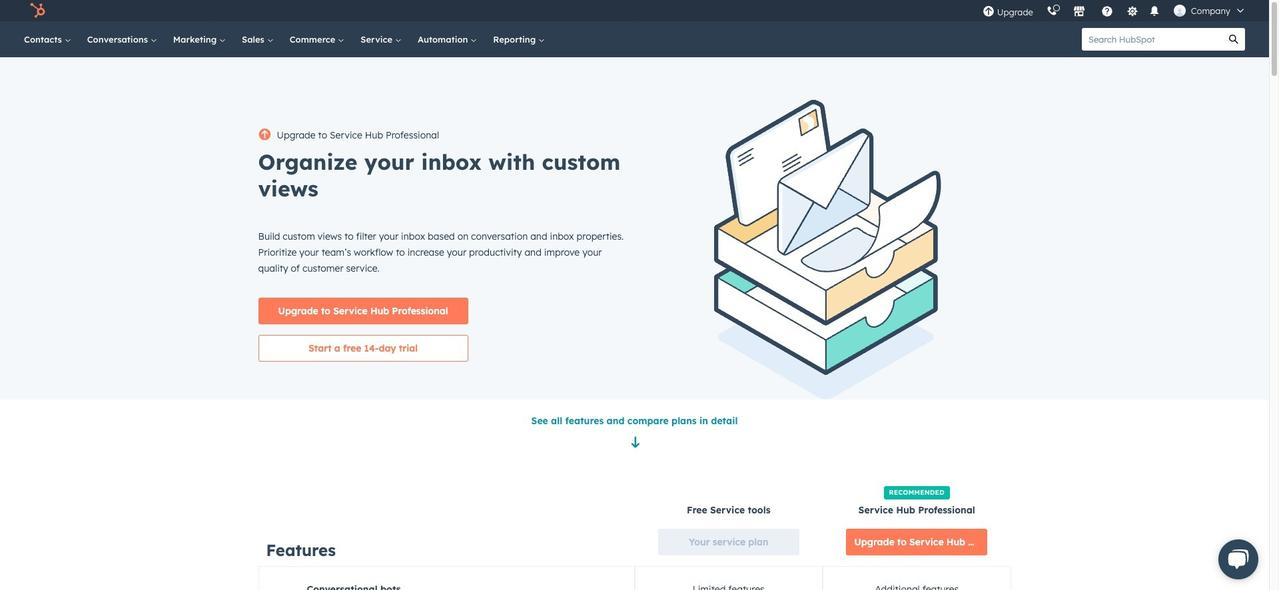 Task type: locate. For each thing, give the bounding box(es) containing it.
main content
[[258, 400, 1024, 590]]

Search HubSpot search field
[[1082, 28, 1223, 51]]

menu
[[976, 0, 1253, 21]]



Task type: describe. For each thing, give the bounding box(es) containing it.
marketplaces image
[[1073, 6, 1085, 18]]

jacob simon image
[[1174, 5, 1186, 17]]



Task type: vqa. For each thing, say whether or not it's contained in the screenshot.
group
no



